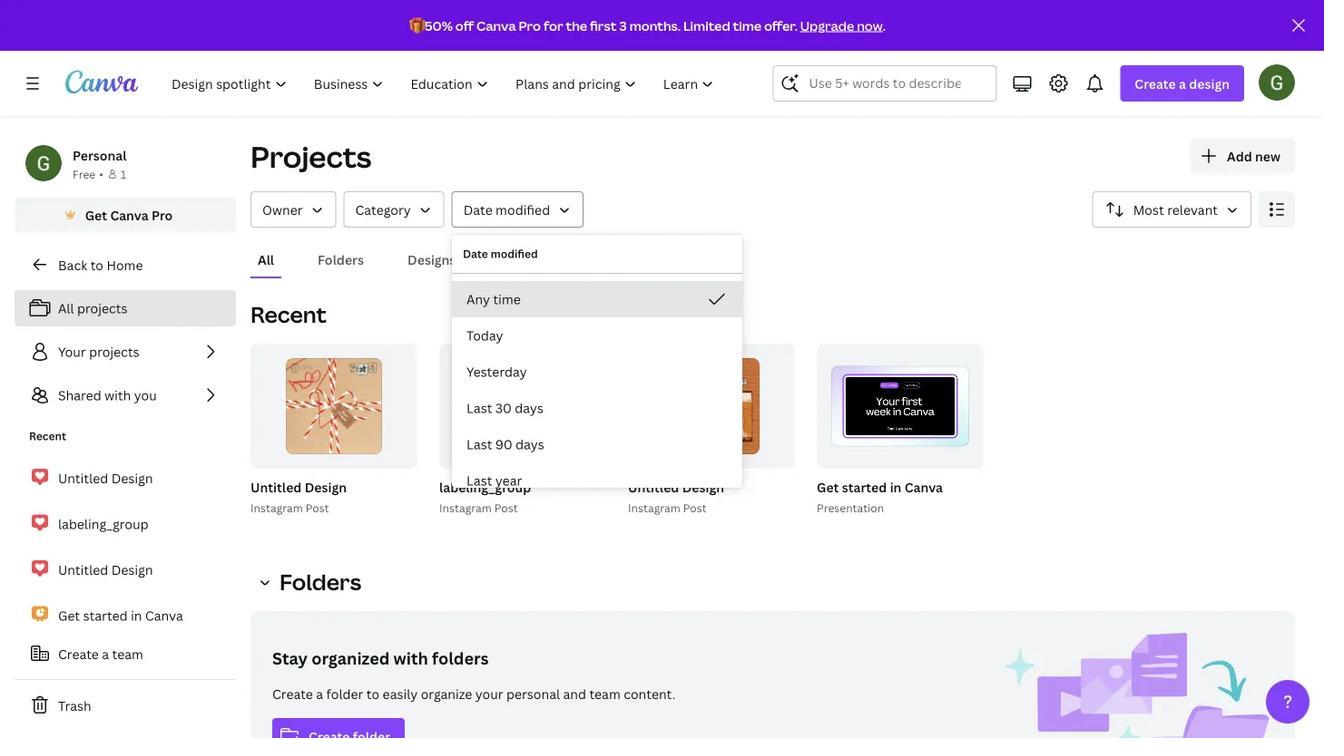Task type: locate. For each thing, give the bounding box(es) containing it.
a down 'get started in canva'
[[102, 646, 109, 663]]

last left "90"
[[467, 436, 492, 453]]

all projects link
[[15, 290, 236, 327]]

0 vertical spatial projects
[[77, 300, 128, 317]]

0 vertical spatial with
[[105, 387, 131, 404]]

0 vertical spatial all
[[258, 251, 274, 268]]

1 post from the left
[[306, 501, 329, 516]]

a inside button
[[102, 646, 109, 663]]

team down get started in canva link at left
[[112, 646, 143, 663]]

0 horizontal spatial labeling_group
[[58, 516, 149, 533]]

🎁 50% off canva pro for the first 3 months. limited time offer. upgrade now .
[[409, 17, 886, 34]]

trash link
[[15, 688, 236, 724]]

untitled design link down the labeling_group link
[[15, 551, 236, 590]]

recent down shared
[[29, 429, 66, 444]]

days right "90"
[[516, 436, 544, 453]]

trash
[[58, 698, 91, 715]]

last left the 30
[[467, 400, 492, 417]]

0 vertical spatial folders
[[318, 251, 364, 268]]

date inside button
[[464, 201, 493, 218]]

1 horizontal spatial post
[[494, 501, 518, 516]]

projects for all projects
[[77, 300, 128, 317]]

1 horizontal spatial untitled design instagram post
[[628, 479, 724, 516]]

started up presentation
[[842, 479, 887, 496]]

to left easily
[[367, 686, 380, 703]]

0 vertical spatial in
[[890, 479, 902, 496]]

last for last 90 days
[[467, 436, 492, 453]]

1 vertical spatial date
[[463, 246, 488, 261]]

pro up back to home link
[[152, 206, 173, 224]]

create left design
[[1135, 75, 1176, 92]]

time right any
[[493, 291, 521, 308]]

easily
[[383, 686, 418, 703]]

started inside get started in canva link
[[83, 607, 128, 625]]

2 of from the left
[[945, 448, 958, 461]]

1 date modified from the top
[[464, 201, 550, 218]]

2 horizontal spatial instagram
[[628, 501, 681, 516]]

1 vertical spatial modified
[[491, 246, 538, 261]]

folders inside button
[[318, 251, 364, 268]]

1 left the 27
[[937, 448, 942, 461]]

get for get started in canva presentation
[[817, 479, 839, 496]]

last 30 days option
[[452, 390, 742, 427]]

1 last from the top
[[467, 400, 492, 417]]

0 horizontal spatial time
[[493, 291, 521, 308]]

post
[[306, 501, 329, 516], [494, 501, 518, 516], [683, 501, 707, 516]]

1 left 12
[[370, 448, 375, 461]]

0 vertical spatial pro
[[519, 17, 541, 34]]

to right back
[[90, 256, 103, 274]]

canva right the 'off'
[[477, 17, 516, 34]]

0 horizontal spatial in
[[131, 607, 142, 625]]

in inside get started in canva presentation
[[890, 479, 902, 496]]

canva up back to home link
[[110, 206, 149, 224]]

time inside button
[[493, 291, 521, 308]]

3
[[619, 17, 627, 34]]

1 horizontal spatial recent
[[251, 300, 327, 329]]

2 horizontal spatial post
[[683, 501, 707, 516]]

folders down category
[[318, 251, 364, 268]]

1 horizontal spatial untitled design button
[[628, 477, 724, 499]]

get for get started in canva
[[58, 607, 80, 625]]

all down 'owner'
[[258, 251, 274, 268]]

upgrade now button
[[800, 17, 883, 34]]

2 last from the top
[[467, 436, 492, 453]]

date right designs at the left top
[[463, 246, 488, 261]]

canva up create a team button in the left bottom of the page
[[145, 607, 183, 625]]

yesterday button
[[452, 354, 742, 390]]

1
[[121, 167, 126, 182], [370, 448, 375, 461], [937, 448, 942, 461]]

1 vertical spatial untitled design
[[58, 562, 153, 579]]

first
[[590, 17, 617, 34]]

0 vertical spatial untitled design link
[[15, 459, 236, 498]]

untitled design link up the labeling_group link
[[15, 459, 236, 498]]

folders button
[[310, 242, 371, 277]]

1 horizontal spatial a
[[316, 686, 323, 703]]

0 horizontal spatial recent
[[29, 429, 66, 444]]

2 vertical spatial get
[[58, 607, 80, 625]]

0 horizontal spatial 1
[[121, 167, 126, 182]]

0 vertical spatial date
[[464, 201, 493, 218]]

0 vertical spatial time
[[733, 17, 762, 34]]

1 vertical spatial projects
[[89, 344, 139, 361]]

of left 12
[[378, 448, 391, 461]]

date up images button
[[464, 201, 493, 218]]

2 vertical spatial create
[[272, 686, 313, 703]]

2 post from the left
[[494, 501, 518, 516]]

projects
[[251, 137, 372, 177]]

2 list from the top
[[15, 459, 236, 635]]

2 untitled design link from the top
[[15, 551, 236, 590]]

untitled design up 'get started in canva'
[[58, 562, 153, 579]]

1 vertical spatial date modified
[[463, 246, 538, 261]]

with
[[105, 387, 131, 404], [394, 648, 428, 670]]

0 horizontal spatial a
[[102, 646, 109, 663]]

Category button
[[344, 192, 444, 228]]

all
[[258, 251, 274, 268], [58, 300, 74, 317]]

0 horizontal spatial with
[[105, 387, 131, 404]]

90
[[495, 436, 513, 453]]

0 horizontal spatial untitled design instagram post
[[251, 479, 347, 516]]

last left year
[[467, 472, 492, 490]]

pro inside button
[[152, 206, 173, 224]]

0 vertical spatial create
[[1135, 75, 1176, 92]]

projects down back to home
[[77, 300, 128, 317]]

folders inside dropdown button
[[280, 568, 361, 597]]

0 vertical spatial date modified
[[464, 201, 550, 218]]

1 list from the top
[[15, 290, 236, 414]]

create up trash
[[58, 646, 99, 663]]

1 of from the left
[[378, 448, 391, 461]]

get up presentation
[[817, 479, 839, 496]]

labeling_group for labeling_group instagram post
[[439, 479, 531, 496]]

days right the 30
[[515, 400, 544, 417]]

1 vertical spatial all
[[58, 300, 74, 317]]

of left the 27
[[945, 448, 958, 461]]

get for get canva pro
[[85, 206, 107, 224]]

started inside get started in canva presentation
[[842, 479, 887, 496]]

0 horizontal spatial untitled design button
[[251, 477, 347, 499]]

1 vertical spatial started
[[83, 607, 128, 625]]

1 horizontal spatial team
[[589, 686, 621, 703]]

top level navigation element
[[160, 65, 729, 102]]

personal
[[506, 686, 560, 703]]

2 untitled design button from the left
[[628, 477, 724, 499]]

1 vertical spatial pro
[[152, 206, 173, 224]]

0 vertical spatial labeling_group
[[439, 479, 531, 496]]

time
[[733, 17, 762, 34], [493, 291, 521, 308]]

1 vertical spatial recent
[[29, 429, 66, 444]]

0 vertical spatial last
[[467, 400, 492, 417]]

0 vertical spatial modified
[[496, 201, 550, 218]]

team
[[112, 646, 143, 663], [589, 686, 621, 703]]

untitled design
[[58, 470, 153, 487], [58, 562, 153, 579]]

1 horizontal spatial with
[[394, 648, 428, 670]]

create for create a team
[[58, 646, 99, 663]]

untitled design link
[[15, 459, 236, 498], [15, 551, 236, 590]]

get down •
[[85, 206, 107, 224]]

2 vertical spatial a
[[316, 686, 323, 703]]

create inside dropdown button
[[1135, 75, 1176, 92]]

0 vertical spatial get
[[85, 206, 107, 224]]

last
[[467, 400, 492, 417], [467, 436, 492, 453], [467, 472, 492, 490]]

labeling_group link
[[15, 505, 236, 544]]

folder
[[326, 686, 363, 703]]

1 horizontal spatial to
[[367, 686, 380, 703]]

a for folder
[[316, 686, 323, 703]]

started
[[842, 479, 887, 496], [83, 607, 128, 625]]

1 untitled design instagram post from the left
[[251, 479, 347, 516]]

instagram down last year option
[[628, 501, 681, 516]]

free
[[73, 167, 96, 182]]

0 vertical spatial started
[[842, 479, 887, 496]]

1 for untitled
[[370, 448, 375, 461]]

1 horizontal spatial in
[[890, 479, 902, 496]]

days for last 30 days
[[515, 400, 544, 417]]

Owner button
[[251, 192, 336, 228]]

1 of 12
[[370, 448, 405, 461]]

date modified
[[464, 201, 550, 218], [463, 246, 538, 261]]

team inside button
[[112, 646, 143, 663]]

get up create a team
[[58, 607, 80, 625]]

limited
[[683, 17, 730, 34]]

started up create a team
[[83, 607, 128, 625]]

untitled design instagram post for first untitled design button
[[251, 479, 347, 516]]

0 horizontal spatial pro
[[152, 206, 173, 224]]

get inside get started in canva presentation
[[817, 479, 839, 496]]

27
[[961, 448, 972, 461]]

0 horizontal spatial all
[[58, 300, 74, 317]]

1 untitled design from the top
[[58, 470, 153, 487]]

add
[[1227, 147, 1252, 165]]

1 untitled design button from the left
[[251, 477, 347, 499]]

instagram
[[251, 501, 303, 516], [439, 501, 492, 516], [628, 501, 681, 516]]

0 horizontal spatial of
[[378, 448, 391, 461]]

0 horizontal spatial get
[[58, 607, 80, 625]]

0 vertical spatial a
[[1179, 75, 1186, 92]]

pro left for on the top of page
[[519, 17, 541, 34]]

2 instagram from the left
[[439, 501, 492, 516]]

1 horizontal spatial pro
[[519, 17, 541, 34]]

1 vertical spatial folders
[[280, 568, 361, 597]]

1 vertical spatial a
[[102, 646, 109, 663]]

projects right your
[[89, 344, 139, 361]]

Date modified button
[[452, 192, 584, 228]]

a left design
[[1179, 75, 1186, 92]]

get inside button
[[85, 206, 107, 224]]

yesterday option
[[452, 354, 742, 390]]

1 vertical spatial get
[[817, 479, 839, 496]]

modified
[[496, 201, 550, 218], [491, 246, 538, 261]]

0 vertical spatial list
[[15, 290, 236, 414]]

1 horizontal spatial labeling_group
[[439, 479, 531, 496]]

1 vertical spatial time
[[493, 291, 521, 308]]

untitled
[[58, 470, 108, 487], [251, 479, 302, 496], [628, 479, 679, 496], [58, 562, 108, 579]]

3 post from the left
[[683, 501, 707, 516]]

organize
[[421, 686, 472, 703]]

designs
[[408, 251, 456, 268]]

1 horizontal spatial all
[[258, 251, 274, 268]]

back to home
[[58, 256, 143, 274]]

2 vertical spatial last
[[467, 472, 492, 490]]

1 horizontal spatial started
[[842, 479, 887, 496]]

None search field
[[773, 65, 997, 102]]

1 vertical spatial last
[[467, 436, 492, 453]]

untitled design button
[[251, 477, 347, 499], [628, 477, 724, 499]]

post for first untitled design button
[[306, 501, 329, 516]]

labeling_group instagram post
[[439, 479, 531, 516]]

recent
[[251, 300, 327, 329], [29, 429, 66, 444]]

all for all
[[258, 251, 274, 268]]

create inside button
[[58, 646, 99, 663]]

list
[[15, 290, 236, 414], [15, 459, 236, 635]]

instagram up folders dropdown button
[[251, 501, 303, 516]]

year
[[495, 472, 522, 490]]

last for last year
[[467, 472, 492, 490]]

date modified up any time
[[463, 246, 538, 261]]

all inside button
[[258, 251, 274, 268]]

add new
[[1227, 147, 1281, 165]]

last 90 days option
[[452, 427, 742, 463]]

1 right •
[[121, 167, 126, 182]]

a left the 'folder'
[[316, 686, 323, 703]]

back to home link
[[15, 247, 236, 283]]

2 horizontal spatial a
[[1179, 75, 1186, 92]]

1 vertical spatial in
[[131, 607, 142, 625]]

0 vertical spatial untitled design
[[58, 470, 153, 487]]

2 horizontal spatial 1
[[937, 448, 942, 461]]

last for last 30 days
[[467, 400, 492, 417]]

your
[[58, 344, 86, 361]]

days
[[515, 400, 544, 417], [516, 436, 544, 453]]

2 untitled design instagram post from the left
[[628, 479, 724, 516]]

0 horizontal spatial started
[[83, 607, 128, 625]]

0 vertical spatial days
[[515, 400, 544, 417]]

stay organized with folders
[[272, 648, 489, 670]]

1 horizontal spatial instagram
[[439, 501, 492, 516]]

0 horizontal spatial team
[[112, 646, 143, 663]]

50%
[[425, 17, 453, 34]]

12
[[394, 448, 405, 461]]

2 horizontal spatial get
[[817, 479, 839, 496]]

with up easily
[[394, 648, 428, 670]]

1 vertical spatial untitled design link
[[15, 551, 236, 590]]

in for get started in canva
[[131, 607, 142, 625]]

shared with you
[[58, 387, 157, 404]]

0 vertical spatial team
[[112, 646, 143, 663]]

list box
[[452, 281, 742, 499]]

post inside labeling_group instagram post
[[494, 501, 518, 516]]

modified down date modified button in the left top of the page
[[491, 246, 538, 261]]

recent down all button
[[251, 300, 327, 329]]

with inside 'link'
[[105, 387, 131, 404]]

2 horizontal spatial create
[[1135, 75, 1176, 92]]

create a design
[[1135, 75, 1230, 92]]

create
[[1135, 75, 1176, 92], [58, 646, 99, 663], [272, 686, 313, 703]]

content.
[[624, 686, 676, 703]]

home
[[107, 256, 143, 274]]

canva down the 1 of 27
[[905, 479, 943, 496]]

1 horizontal spatial of
[[945, 448, 958, 461]]

1 untitled design link from the top
[[15, 459, 236, 498]]

1 vertical spatial create
[[58, 646, 99, 663]]

untitled design instagram post
[[251, 479, 347, 516], [628, 479, 724, 516]]

3 last from the top
[[467, 472, 492, 490]]

0 horizontal spatial instagram
[[251, 501, 303, 516]]

in
[[890, 479, 902, 496], [131, 607, 142, 625]]

labeling_group for labeling_group
[[58, 516, 149, 533]]

0 horizontal spatial to
[[90, 256, 103, 274]]

untitled design up the labeling_group link
[[58, 470, 153, 487]]

canva inside get started in canva presentation
[[905, 479, 943, 496]]

with left you
[[105, 387, 131, 404]]

get
[[85, 206, 107, 224], [817, 479, 839, 496], [58, 607, 80, 625]]

0 horizontal spatial post
[[306, 501, 329, 516]]

0 vertical spatial to
[[90, 256, 103, 274]]

modified up images at the left of page
[[496, 201, 550, 218]]

1 vertical spatial list
[[15, 459, 236, 635]]

a
[[1179, 75, 1186, 92], [102, 646, 109, 663], [316, 686, 323, 703]]

1 horizontal spatial 1
[[370, 448, 375, 461]]

projects
[[77, 300, 128, 317], [89, 344, 139, 361]]

instagram inside labeling_group instagram post
[[439, 501, 492, 516]]

1 for get
[[937, 448, 942, 461]]

pro
[[519, 17, 541, 34], [152, 206, 173, 224]]

1 horizontal spatial get
[[85, 206, 107, 224]]

1 vertical spatial labeling_group
[[58, 516, 149, 533]]

last 30 days
[[467, 400, 544, 417]]

1 vertical spatial to
[[367, 686, 380, 703]]

a inside dropdown button
[[1179, 75, 1186, 92]]

date modified up images button
[[464, 201, 550, 218]]

today button
[[452, 318, 742, 354]]

0 horizontal spatial create
[[58, 646, 99, 663]]

all up your
[[58, 300, 74, 317]]

new
[[1255, 147, 1281, 165]]

1 vertical spatial days
[[516, 436, 544, 453]]

1 date from the top
[[464, 201, 493, 218]]

team right and
[[589, 686, 621, 703]]

projects for your projects
[[89, 344, 139, 361]]

create down stay at the bottom left
[[272, 686, 313, 703]]

time left offer.
[[733, 17, 762, 34]]

instagram down labeling_group button
[[439, 501, 492, 516]]

folders up organized
[[280, 568, 361, 597]]

1 horizontal spatial create
[[272, 686, 313, 703]]



Task type: describe. For each thing, give the bounding box(es) containing it.
canva for 🎁 50% off canva pro for the first 3 months. limited time offer. upgrade now .
[[477, 17, 516, 34]]

a for team
[[102, 646, 109, 663]]

presentation
[[817, 501, 884, 516]]

shared
[[58, 387, 101, 404]]

folders
[[432, 648, 489, 670]]

any time option
[[452, 281, 742, 318]]

for
[[544, 17, 563, 34]]

offer.
[[764, 17, 798, 34]]

days for last 90 days
[[516, 436, 544, 453]]

of for untitled design
[[378, 448, 391, 461]]

1 horizontal spatial time
[[733, 17, 762, 34]]

1 of 27
[[937, 448, 972, 461]]

back
[[58, 256, 87, 274]]

yesterday
[[467, 364, 527, 381]]

your projects
[[58, 344, 139, 361]]

you
[[134, 387, 157, 404]]

1 vertical spatial team
[[589, 686, 621, 703]]

create a folder to easily organize your personal and team content.
[[272, 686, 676, 703]]

now
[[857, 17, 883, 34]]

free •
[[73, 167, 103, 182]]

all projects
[[58, 300, 128, 317]]

0 vertical spatial recent
[[251, 300, 327, 329]]

list containing untitled design
[[15, 459, 236, 635]]

list box containing any time
[[452, 281, 742, 499]]

most
[[1133, 201, 1164, 218]]

today
[[467, 327, 503, 344]]

in for get started in canva presentation
[[890, 479, 902, 496]]

.
[[883, 17, 886, 34]]

any time button
[[452, 281, 742, 318]]

images button
[[492, 242, 551, 277]]

30
[[495, 400, 512, 417]]

organized
[[312, 648, 390, 670]]

create a team
[[58, 646, 143, 663]]

your projects link
[[15, 334, 236, 370]]

2 date modified from the top
[[463, 246, 538, 261]]

canva for get started in canva
[[145, 607, 183, 625]]

and
[[563, 686, 586, 703]]

any time
[[467, 291, 521, 308]]

create for create a design
[[1135, 75, 1176, 92]]

3 instagram from the left
[[628, 501, 681, 516]]

images
[[500, 251, 543, 268]]

design
[[1189, 75, 1230, 92]]

get canva pro button
[[15, 198, 236, 232]]

labeling_group button
[[439, 477, 531, 499]]

untitled design instagram post for 1st untitled design button from the right
[[628, 479, 724, 516]]

shared with you link
[[15, 378, 236, 414]]

personal
[[73, 147, 127, 164]]

folders button
[[251, 565, 372, 601]]

date modified inside button
[[464, 201, 550, 218]]

1 vertical spatial with
[[394, 648, 428, 670]]

list containing all projects
[[15, 290, 236, 414]]

1 instagram from the left
[[251, 501, 303, 516]]

get canva pro
[[85, 206, 173, 224]]

gary orlando image
[[1259, 64, 1295, 101]]

•
[[99, 167, 103, 182]]

Search search field
[[809, 66, 961, 101]]

create a design button
[[1120, 65, 1244, 102]]

last year button
[[452, 463, 742, 499]]

get started in canva presentation
[[817, 479, 943, 516]]

🎁
[[409, 17, 422, 34]]

the
[[566, 17, 587, 34]]

your
[[475, 686, 503, 703]]

any
[[467, 291, 490, 308]]

post for 1st untitled design button from the right
[[683, 501, 707, 516]]

started for get started in canva presentation
[[842, 479, 887, 496]]

most relevant
[[1133, 201, 1218, 218]]

a for design
[[1179, 75, 1186, 92]]

last 30 days button
[[452, 390, 742, 427]]

last year option
[[452, 463, 742, 499]]

upgrade
[[800, 17, 854, 34]]

Sort by button
[[1093, 192, 1252, 228]]

modified inside button
[[496, 201, 550, 218]]

months.
[[630, 17, 681, 34]]

create a team button
[[15, 636, 236, 673]]

get started in canva button
[[817, 477, 943, 499]]

2 date from the top
[[463, 246, 488, 261]]

last 90 days
[[467, 436, 544, 453]]

all button
[[251, 242, 281, 277]]

today option
[[452, 318, 742, 354]]

off
[[455, 17, 474, 34]]

owner
[[262, 201, 303, 218]]

of for get started in canva
[[945, 448, 958, 461]]

relevant
[[1167, 201, 1218, 218]]

add new button
[[1191, 138, 1295, 174]]

2 untitled design from the top
[[58, 562, 153, 579]]

last 90 days button
[[452, 427, 742, 463]]

create for create a folder to easily organize your personal and team content.
[[272, 686, 313, 703]]

canva for get started in canva presentation
[[905, 479, 943, 496]]

get started in canva
[[58, 607, 183, 625]]

started for get started in canva
[[83, 607, 128, 625]]

all for all projects
[[58, 300, 74, 317]]

last year
[[467, 472, 522, 490]]

category
[[355, 201, 411, 218]]

get started in canva link
[[15, 597, 236, 635]]

canva inside button
[[110, 206, 149, 224]]

stay
[[272, 648, 308, 670]]

designs button
[[400, 242, 463, 277]]



Task type: vqa. For each thing, say whether or not it's contained in the screenshot.
the leftmost to
yes



